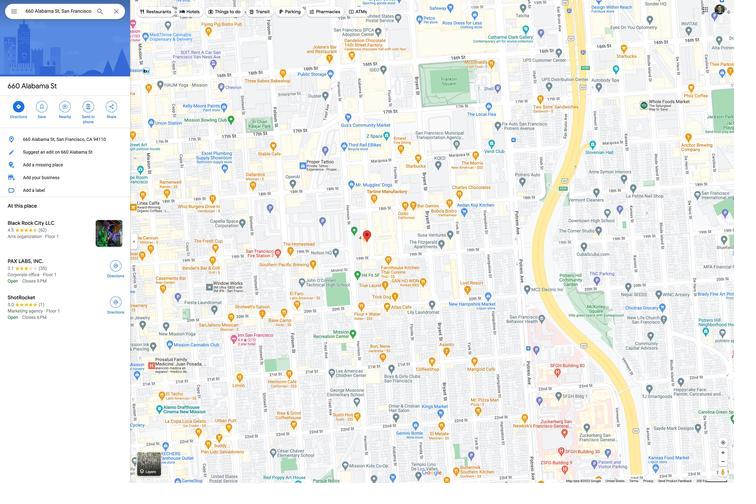 Task type: describe. For each thing, give the bounding box(es) containing it.

[[85, 103, 91, 110]]

add a label
[[23, 188, 45, 193]]

your
[[32, 175, 41, 181]]

 search field
[[5, 4, 125, 20]]

directions button for shotrocket
[[103, 295, 128, 315]]

st,
[[50, 137, 55, 142]]

660 alabama st
[[8, 82, 57, 91]]

privacy button
[[643, 480, 654, 484]]

united
[[606, 480, 615, 484]]

alabama inside suggest an edit on 660 alabama st button
[[70, 150, 87, 155]]

map data ©2023 google
[[566, 480, 601, 484]]

hotels
[[186, 9, 200, 15]]

alabama for st
[[21, 82, 49, 91]]

floor for city
[[45, 234, 55, 240]]

open for shotrocket
[[8, 315, 18, 321]]

send for send to phone
[[82, 115, 90, 119]]

united states button
[[606, 480, 625, 484]]

suggest
[[23, 150, 39, 155]]

restaurants
[[146, 9, 171, 15]]

on
[[55, 150, 60, 155]]

google account: teddy rothschild  
(teddy@adept.ai) image
[[715, 5, 725, 15]]

data
[[573, 480, 580, 484]]

 atms
[[349, 8, 367, 15]]

transit
[[256, 9, 270, 15]]

city
[[34, 220, 44, 227]]

660 for 660 alabama st
[[8, 82, 20, 91]]

atms
[[356, 9, 367, 15]]

3.1 stars 35 reviews image
[[8, 266, 47, 272]]


[[349, 8, 354, 15]]

to inside  things to do
[[230, 9, 234, 15]]

add for add a label
[[23, 188, 31, 193]]

⋅ for pax labs, inc.
[[19, 279, 21, 284]]

a for missing
[[32, 163, 34, 168]]

label
[[36, 188, 45, 193]]

send for send product feedback
[[658, 480, 665, 484]]

(1)
[[39, 303, 44, 308]]

pax
[[8, 259, 17, 265]]

3.1
[[8, 266, 14, 271]]

footer inside google maps element
[[566, 480, 697, 484]]

send product feedback button
[[658, 480, 692, 484]]

add your business link
[[0, 172, 130, 184]]

zoom in image
[[721, 451, 726, 456]]

actions for 660 alabama st region
[[0, 96, 130, 128]]

things
[[215, 9, 229, 15]]

terms
[[630, 480, 638, 484]]

show your location image
[[720, 440, 726, 446]]

ft
[[703, 480, 705, 484]]

(62)
[[39, 228, 47, 233]]

place inside "button"
[[52, 163, 63, 168]]

4.5
[[8, 228, 14, 233]]

united states
[[606, 480, 625, 484]]

an
[[40, 150, 45, 155]]

labs,
[[18, 259, 32, 265]]

to inside send to phone
[[91, 115, 95, 119]]

add a missing place
[[23, 163, 63, 168]]

directions for shotrocket
[[107, 311, 124, 315]]


[[10, 7, 18, 16]]

edit
[[46, 150, 54, 155]]

phone
[[83, 120, 94, 124]]


[[208, 8, 214, 15]]


[[62, 103, 68, 110]]

· for city
[[43, 234, 44, 240]]

⋅ for shotrocket
[[19, 315, 21, 321]]

6 pm
[[37, 315, 47, 321]]

 restaurants
[[139, 8, 171, 15]]

660 for 660 alabama st, san francisco, ca 94110
[[23, 137, 30, 142]]

floor for inc.
[[43, 273, 53, 278]]

1 for city
[[56, 234, 59, 240]]

5.0
[[8, 303, 14, 308]]


[[278, 8, 284, 15]]

add for add a missing place
[[23, 163, 31, 168]]

directions button for pax labs, inc.
[[103, 259, 128, 279]]

marketing agency · floor 1 open ⋅ closes 6 pm
[[8, 309, 60, 321]]

660 alabama st main content
[[0, 0, 130, 484]]

660 Alabama St, San Francisco, CA 94110 field
[[5, 4, 125, 19]]

llc
[[45, 220, 54, 227]]

directions image
[[113, 263, 119, 269]]

pharmacies
[[316, 9, 340, 15]]

1 inside marketing agency · floor 1 open ⋅ closes 6 pm
[[58, 309, 60, 314]]

office
[[28, 273, 40, 278]]

add your business
[[23, 175, 60, 181]]


[[249, 8, 255, 15]]

2 horizontal spatial 660
[[61, 150, 68, 155]]

google maps element
[[0, 0, 734, 484]]

at this place
[[8, 203, 37, 210]]

send to phone
[[82, 115, 95, 124]]

san
[[56, 137, 64, 142]]

 pharmacies
[[309, 8, 340, 15]]

arts organization · floor 1
[[8, 234, 59, 240]]

rock
[[22, 220, 33, 227]]

arts
[[8, 234, 16, 240]]

feedback
[[678, 480, 692, 484]]



Task type: locate. For each thing, give the bounding box(es) containing it.
1 vertical spatial a
[[32, 188, 34, 193]]

1 vertical spatial open
[[8, 315, 18, 321]]

do
[[235, 9, 241, 15]]

google
[[591, 480, 601, 484]]

a for label
[[32, 188, 34, 193]]

floor inside corporate office · floor 1 open ⋅ closes 5 pm
[[43, 273, 53, 278]]

2 open from the top
[[8, 315, 18, 321]]

ca
[[86, 137, 92, 142]]

1 vertical spatial 660
[[23, 137, 30, 142]]

states
[[616, 480, 625, 484]]

directions down directions image
[[107, 311, 124, 315]]

660 alabama st, san francisco, ca 94110 button
[[0, 133, 130, 146]]

floor inside marketing agency · floor 1 open ⋅ closes 6 pm
[[46, 309, 56, 314]]

660
[[8, 82, 20, 91], [23, 137, 30, 142], [61, 150, 68, 155]]

1 horizontal spatial send
[[658, 480, 665, 484]]

0 horizontal spatial st
[[50, 82, 57, 91]]

alabama up '' at top left
[[21, 82, 49, 91]]

st inside button
[[88, 150, 93, 155]]

0 vertical spatial place
[[52, 163, 63, 168]]

closes
[[22, 279, 36, 284], [22, 315, 36, 321]]

add for add your business
[[23, 175, 31, 181]]

a left "missing"
[[32, 163, 34, 168]]

1 horizontal spatial to
[[230, 9, 234, 15]]

st
[[50, 82, 57, 91], [88, 150, 93, 155]]

4.5 stars 62 reviews image
[[8, 227, 47, 234]]

alabama left st,
[[32, 137, 49, 142]]

show street view coverage image
[[719, 468, 728, 477]]

directions down directions icon
[[107, 274, 124, 279]]

⋅ inside corporate office · floor 1 open ⋅ closes 5 pm
[[19, 279, 21, 284]]

0 horizontal spatial to
[[91, 115, 95, 119]]

add a missing place button
[[0, 159, 130, 172]]

floor up 6 pm
[[46, 309, 56, 314]]

inc.
[[33, 259, 44, 265]]

1 vertical spatial st
[[88, 150, 93, 155]]

black rock city llc
[[8, 220, 54, 227]]

1 vertical spatial directions
[[107, 274, 124, 279]]

open down corporate
[[8, 279, 18, 284]]

0 vertical spatial 1
[[56, 234, 59, 240]]

alabama
[[21, 82, 49, 91], [32, 137, 49, 142], [70, 150, 87, 155]]

2 vertical spatial 660
[[61, 150, 68, 155]]

missing
[[36, 163, 51, 168]]

closes inside corporate office · floor 1 open ⋅ closes 5 pm
[[22, 279, 36, 284]]

black
[[8, 220, 20, 227]]

collapse side panel image
[[130, 238, 137, 245]]

closes for shotrocket
[[22, 315, 36, 321]]

660 up the "suggest"
[[23, 137, 30, 142]]

 transit
[[249, 8, 270, 15]]

to
[[230, 9, 234, 15], [91, 115, 95, 119]]

terms button
[[630, 480, 638, 484]]

1 horizontal spatial 660
[[23, 137, 30, 142]]

1 open from the top
[[8, 279, 18, 284]]

map
[[566, 480, 573, 484]]

 things to do
[[208, 8, 241, 15]]

©2023
[[580, 480, 590, 484]]

0 vertical spatial to
[[230, 9, 234, 15]]

add left label
[[23, 188, 31, 193]]

suggest an edit on 660 alabama st
[[23, 150, 93, 155]]

send
[[82, 115, 90, 119], [658, 480, 665, 484]]

0 vertical spatial 660
[[8, 82, 20, 91]]

directions for pax labs, inc.
[[107, 274, 124, 279]]

suggest an edit on 660 alabama st button
[[0, 146, 130, 159]]

1 vertical spatial alabama
[[32, 137, 49, 142]]

share
[[107, 115, 116, 119]]

· down (62)
[[43, 234, 44, 240]]

0 vertical spatial ·
[[43, 234, 44, 240]]

add a label button
[[0, 184, 130, 197]]

directions image
[[113, 300, 119, 306]]

 parking
[[278, 8, 301, 15]]

0 vertical spatial st
[[50, 82, 57, 91]]

2 vertical spatial floor
[[46, 309, 56, 314]]

to left the do
[[230, 9, 234, 15]]

1 a from the top
[[32, 163, 34, 168]]

corporate office · floor 1 open ⋅ closes 5 pm
[[8, 273, 57, 284]]

open inside corporate office · floor 1 open ⋅ closes 5 pm
[[8, 279, 18, 284]]

footer
[[566, 480, 697, 484]]

open for pax labs, inc.
[[8, 279, 18, 284]]

1 ⋅ from the top
[[19, 279, 21, 284]]

parking
[[285, 9, 301, 15]]

(35)
[[39, 266, 47, 271]]

1 vertical spatial ⋅
[[19, 315, 21, 321]]

1 closes from the top
[[22, 279, 36, 284]]

closes down office
[[22, 279, 36, 284]]

at
[[8, 203, 13, 210]]

send inside send to phone
[[82, 115, 90, 119]]

1 for inc.
[[54, 273, 57, 278]]

corporate
[[8, 273, 27, 278]]

nearby
[[59, 115, 71, 119]]

send product feedback
[[658, 480, 692, 484]]

footer containing map data ©2023 google
[[566, 480, 697, 484]]

open inside marketing agency · floor 1 open ⋅ closes 6 pm
[[8, 315, 18, 321]]

2 vertical spatial 1
[[58, 309, 60, 314]]

add
[[23, 163, 31, 168], [23, 175, 31, 181], [23, 188, 31, 193]]

2 vertical spatial add
[[23, 188, 31, 193]]

⋅ down corporate
[[19, 279, 21, 284]]

business
[[42, 175, 60, 181]]

· up 5 pm
[[41, 273, 42, 278]]

zoom out image
[[721, 460, 726, 465]]

5.0 stars 1 reviews image
[[8, 302, 44, 308]]

organization
[[17, 234, 42, 240]]

 hotels
[[179, 8, 200, 15]]

a
[[32, 163, 34, 168], [32, 188, 34, 193]]

shotrocket
[[8, 295, 35, 301]]

closes for pax labs, inc.
[[22, 279, 36, 284]]

a inside "button"
[[32, 163, 34, 168]]

floor down (62)
[[45, 234, 55, 240]]

place right this
[[24, 203, 37, 210]]

5 pm
[[37, 279, 47, 284]]

· up 6 pm
[[44, 309, 45, 314]]

660 right on at the top left of the page
[[61, 150, 68, 155]]

1 vertical spatial send
[[658, 480, 665, 484]]

st down ca
[[88, 150, 93, 155]]

660 up 
[[8, 82, 20, 91]]


[[179, 8, 185, 15]]

st up actions for 660 alabama st region at top left
[[50, 82, 57, 91]]

· inside corporate office · floor 1 open ⋅ closes 5 pm
[[41, 273, 42, 278]]

0 horizontal spatial 660
[[8, 82, 20, 91]]

floor down (35)
[[43, 273, 53, 278]]

· for inc.
[[41, 273, 42, 278]]

94110
[[93, 137, 106, 142]]

directions down 
[[10, 115, 27, 119]]

1 horizontal spatial place
[[52, 163, 63, 168]]

directions inside actions for 660 alabama st region
[[10, 115, 27, 119]]

1 add from the top
[[23, 163, 31, 168]]

2 vertical spatial ·
[[44, 309, 45, 314]]

⋅ inside marketing agency · floor 1 open ⋅ closes 6 pm
[[19, 315, 21, 321]]

2 add from the top
[[23, 175, 31, 181]]

agency
[[29, 309, 43, 314]]

add down the "suggest"
[[23, 163, 31, 168]]

200
[[697, 480, 702, 484]]

a inside button
[[32, 188, 34, 193]]

add inside 'link'
[[23, 175, 31, 181]]

send up phone
[[82, 115, 90, 119]]

add inside "button"
[[23, 163, 31, 168]]


[[309, 8, 315, 15]]

2 a from the top
[[32, 188, 34, 193]]

1 directions button from the top
[[103, 259, 128, 279]]

pax labs, inc.
[[8, 259, 44, 265]]

0 vertical spatial send
[[82, 115, 90, 119]]


[[109, 103, 114, 110]]

alabama for st,
[[32, 137, 49, 142]]

a left label
[[32, 188, 34, 193]]

product
[[666, 480, 677, 484]]

2 closes from the top
[[22, 315, 36, 321]]

0 vertical spatial open
[[8, 279, 18, 284]]

1 vertical spatial directions button
[[103, 295, 128, 315]]

open
[[8, 279, 18, 284], [8, 315, 18, 321]]

0 vertical spatial directions button
[[103, 259, 128, 279]]

add left your
[[23, 175, 31, 181]]

alabama down francisco,
[[70, 150, 87, 155]]

0 vertical spatial alabama
[[21, 82, 49, 91]]

⋅ down marketing
[[19, 315, 21, 321]]

0 horizontal spatial send
[[82, 115, 90, 119]]

200 ft button
[[697, 480, 728, 484]]

open down marketing
[[8, 315, 18, 321]]

2 vertical spatial alabama
[[70, 150, 87, 155]]

1 horizontal spatial st
[[88, 150, 93, 155]]

closes inside marketing agency · floor 1 open ⋅ closes 6 pm
[[22, 315, 36, 321]]

0 horizontal spatial place
[[24, 203, 37, 210]]

1 vertical spatial place
[[24, 203, 37, 210]]

place
[[52, 163, 63, 168], [24, 203, 37, 210]]

francisco,
[[65, 137, 85, 142]]

1 vertical spatial closes
[[22, 315, 36, 321]]

1 vertical spatial to
[[91, 115, 95, 119]]

0 vertical spatial add
[[23, 163, 31, 168]]

1 vertical spatial add
[[23, 175, 31, 181]]

0 vertical spatial floor
[[45, 234, 55, 240]]

add inside button
[[23, 188, 31, 193]]


[[16, 103, 21, 110]]


[[39, 103, 45, 110]]

0 vertical spatial closes
[[22, 279, 36, 284]]

alabama inside 660 alabama st, san francisco, ca 94110 button
[[32, 137, 49, 142]]

place down suggest an edit on 660 alabama st
[[52, 163, 63, 168]]

none field inside 660 alabama st, san francisco, ca 94110 field
[[26, 7, 91, 15]]

privacy
[[643, 480, 654, 484]]

· inside marketing agency · floor 1 open ⋅ closes 6 pm
[[44, 309, 45, 314]]

2 directions button from the top
[[103, 295, 128, 315]]

0 vertical spatial directions
[[10, 115, 27, 119]]

2 ⋅ from the top
[[19, 315, 21, 321]]

send left product
[[658, 480, 665, 484]]

2 vertical spatial directions
[[107, 311, 124, 315]]

⋅
[[19, 279, 21, 284], [19, 315, 21, 321]]

marketing
[[8, 309, 28, 314]]

0 vertical spatial ⋅
[[19, 279, 21, 284]]

closes down agency
[[22, 315, 36, 321]]

660 alabama st, san francisco, ca 94110
[[23, 137, 106, 142]]

None field
[[26, 7, 91, 15]]

3 add from the top
[[23, 188, 31, 193]]

0 vertical spatial a
[[32, 163, 34, 168]]

 button
[[5, 4, 23, 20]]

1 vertical spatial 1
[[54, 273, 57, 278]]

1 inside corporate office · floor 1 open ⋅ closes 5 pm
[[54, 273, 57, 278]]

1 vertical spatial ·
[[41, 273, 42, 278]]

1
[[56, 234, 59, 240], [54, 273, 57, 278], [58, 309, 60, 314]]

save
[[38, 115, 46, 119]]

1 vertical spatial floor
[[43, 273, 53, 278]]

send inside button
[[658, 480, 665, 484]]

·
[[43, 234, 44, 240], [41, 273, 42, 278], [44, 309, 45, 314]]

to up phone
[[91, 115, 95, 119]]



Task type: vqa. For each thing, say whether or not it's contained in the screenshot.
the leftmost To
yes



